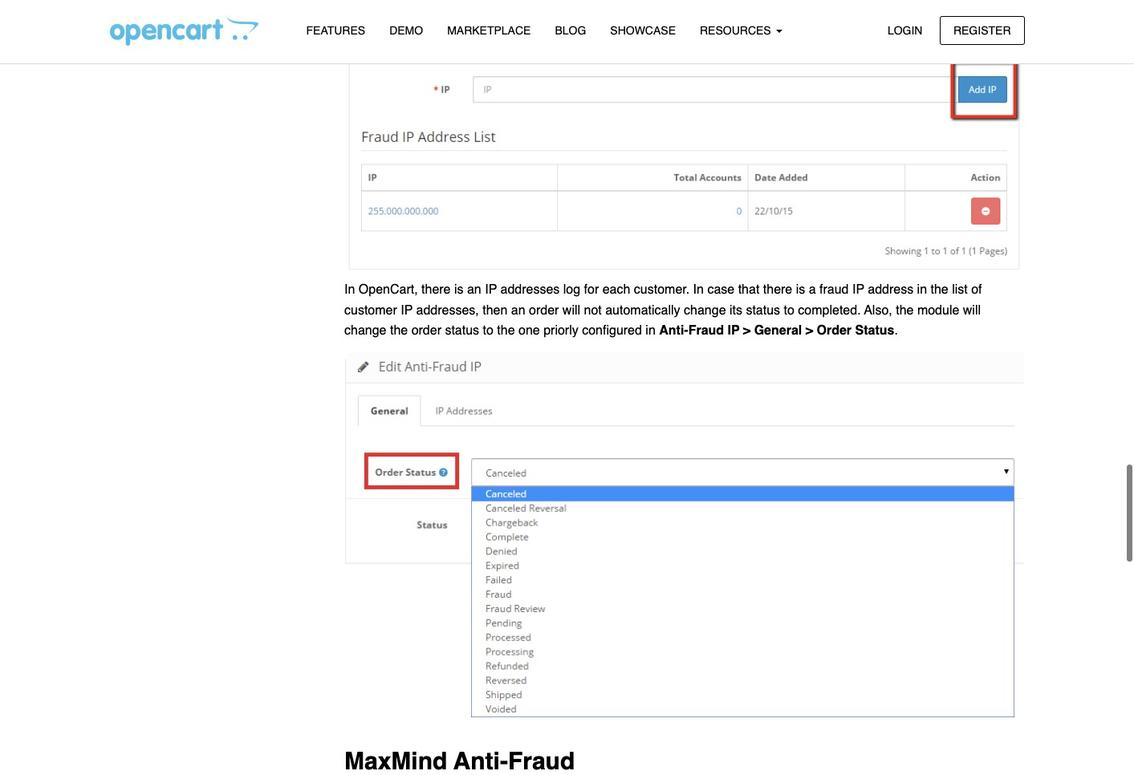 Task type: locate. For each thing, give the bounding box(es) containing it.
2 > from the left
[[806, 324, 814, 338]]

status down "that"
[[747, 303, 781, 318]]

1 horizontal spatial status
[[747, 303, 781, 318]]

also,
[[865, 303, 893, 318]]

priorly
[[544, 324, 579, 338]]

anti-fraud ip > general > order status .
[[660, 324, 899, 338]]

ip
[[485, 283, 497, 297], [853, 283, 865, 297], [401, 303, 413, 318], [728, 324, 740, 338]]

module
[[918, 303, 960, 318]]

0 horizontal spatial in
[[646, 324, 656, 338]]

status
[[856, 324, 895, 338]]

0 horizontal spatial there
[[422, 283, 451, 297]]

1 horizontal spatial will
[[964, 303, 982, 318]]

addresses
[[501, 283, 560, 297]]

will down of
[[964, 303, 982, 318]]

0 horizontal spatial an
[[467, 283, 482, 297]]

0 vertical spatial to
[[784, 303, 795, 318]]

is left a on the right of page
[[797, 283, 806, 297]]

1 vertical spatial change
[[345, 324, 387, 338]]

order down addresses,
[[412, 324, 442, 338]]

0 horizontal spatial will
[[563, 303, 581, 318]]

to down then
[[483, 324, 494, 338]]

status
[[747, 303, 781, 318], [445, 324, 480, 338]]

blog
[[555, 24, 587, 37]]

in up customer
[[345, 283, 355, 297]]

1 horizontal spatial change
[[684, 303, 727, 318]]

1 vertical spatial to
[[483, 324, 494, 338]]

login
[[888, 24, 923, 37]]

is up addresses,
[[455, 283, 464, 297]]

showcase
[[611, 24, 676, 37]]

the left "one"
[[497, 324, 515, 338]]

fraud
[[820, 283, 849, 297]]

log
[[564, 283, 581, 297]]

anti-fraud ip general image
[[345, 352, 1025, 728]]

change down customer
[[345, 324, 387, 338]]

order down "addresses"
[[529, 303, 559, 318]]

that
[[739, 283, 760, 297]]

is
[[455, 283, 464, 297], [797, 283, 806, 297]]

1 > from the left
[[744, 324, 751, 338]]

change
[[684, 303, 727, 318], [345, 324, 387, 338]]

an
[[467, 283, 482, 297], [511, 303, 526, 318]]

1 horizontal spatial in
[[694, 283, 704, 297]]

anti-
[[660, 324, 689, 338]]

will down "log"
[[563, 303, 581, 318]]

1 horizontal spatial an
[[511, 303, 526, 318]]

in down automatically
[[646, 324, 656, 338]]

in
[[345, 283, 355, 297], [694, 283, 704, 297]]

1 horizontal spatial there
[[764, 283, 793, 297]]

in left case
[[694, 283, 704, 297]]

0 horizontal spatial order
[[412, 324, 442, 338]]

blog link
[[543, 17, 599, 45]]

register
[[954, 24, 1012, 37]]

list
[[953, 283, 968, 297]]

1 horizontal spatial is
[[797, 283, 806, 297]]

there
[[422, 283, 451, 297], [764, 283, 793, 297]]

0 vertical spatial an
[[467, 283, 482, 297]]

1 horizontal spatial in
[[918, 283, 928, 297]]

.
[[895, 324, 899, 338]]

1 vertical spatial status
[[445, 324, 480, 338]]

in
[[918, 283, 928, 297], [646, 324, 656, 338]]

of
[[972, 283, 983, 297]]

>
[[744, 324, 751, 338], [806, 324, 814, 338]]

there right "that"
[[764, 283, 793, 297]]

0 horizontal spatial is
[[455, 283, 464, 297]]

to up 'anti-fraud ip > general > order status .' on the top right
[[784, 303, 795, 318]]

will
[[563, 303, 581, 318], [964, 303, 982, 318]]

anti-fraud ip fraud ip addresses image
[[345, 0, 1025, 270]]

ip down opencart,
[[401, 303, 413, 318]]

an right then
[[511, 303, 526, 318]]

marketplace
[[448, 24, 531, 37]]

to
[[784, 303, 795, 318], [483, 324, 494, 338]]

customer.
[[634, 283, 690, 297]]

change up fraud
[[684, 303, 727, 318]]

address
[[868, 283, 914, 297]]

in up module
[[918, 283, 928, 297]]

1 vertical spatial order
[[412, 324, 442, 338]]

2 there from the left
[[764, 283, 793, 297]]

status down addresses,
[[445, 324, 480, 338]]

one
[[519, 324, 540, 338]]

1 there from the left
[[422, 283, 451, 297]]

customer
[[345, 303, 397, 318]]

> left general
[[744, 324, 751, 338]]

in opencart, there is an ip addresses log for each customer. in case that there is a fraud ip address in the list of customer ip addresses, then an order will not automatically change its status to completed. also, the module will change the order status to the one priorly configured in
[[345, 283, 983, 338]]

the
[[931, 283, 949, 297], [897, 303, 914, 318], [390, 324, 408, 338], [497, 324, 515, 338]]

there up addresses,
[[422, 283, 451, 297]]

1 horizontal spatial order
[[529, 303, 559, 318]]

ip down its at the right top of page
[[728, 324, 740, 338]]

> left order
[[806, 324, 814, 338]]

an up addresses,
[[467, 283, 482, 297]]

1 horizontal spatial to
[[784, 303, 795, 318]]

1 horizontal spatial >
[[806, 324, 814, 338]]

0 horizontal spatial in
[[345, 283, 355, 297]]

demo
[[390, 24, 423, 37]]

order
[[529, 303, 559, 318], [412, 324, 442, 338]]

case
[[708, 283, 735, 297]]

0 horizontal spatial change
[[345, 324, 387, 338]]

0 horizontal spatial >
[[744, 324, 751, 338]]

then
[[483, 303, 508, 318]]



Task type: describe. For each thing, give the bounding box(es) containing it.
2 will from the left
[[964, 303, 982, 318]]

0 horizontal spatial status
[[445, 324, 480, 338]]

2 is from the left
[[797, 283, 806, 297]]

for
[[584, 283, 599, 297]]

its
[[730, 303, 743, 318]]

completed.
[[799, 303, 862, 318]]

1 in from the left
[[345, 283, 355, 297]]

automatically
[[606, 303, 681, 318]]

the up .
[[897, 303, 914, 318]]

register link
[[941, 16, 1025, 45]]

0 vertical spatial status
[[747, 303, 781, 318]]

ip right 'fraud'
[[853, 283, 865, 297]]

ip up then
[[485, 283, 497, 297]]

1 vertical spatial in
[[646, 324, 656, 338]]

resources
[[700, 24, 775, 37]]

1 is from the left
[[455, 283, 464, 297]]

0 vertical spatial change
[[684, 303, 727, 318]]

each
[[603, 283, 631, 297]]

general
[[755, 324, 803, 338]]

order
[[817, 324, 852, 338]]

demo link
[[378, 17, 435, 45]]

login link
[[875, 16, 937, 45]]

resources link
[[688, 17, 795, 45]]

1 will from the left
[[563, 303, 581, 318]]

features
[[306, 24, 366, 37]]

2 in from the left
[[694, 283, 704, 297]]

showcase link
[[599, 17, 688, 45]]

a
[[809, 283, 817, 297]]

marketplace link
[[435, 17, 543, 45]]

opencart,
[[359, 283, 418, 297]]

0 vertical spatial in
[[918, 283, 928, 297]]

1 vertical spatial an
[[511, 303, 526, 318]]

0 vertical spatial order
[[529, 303, 559, 318]]

fraud
[[689, 324, 725, 338]]

opencart - open source shopping cart solution image
[[110, 17, 258, 46]]

the left 'list'
[[931, 283, 949, 297]]

the down customer
[[390, 324, 408, 338]]

addresses,
[[416, 303, 479, 318]]

0 horizontal spatial to
[[483, 324, 494, 338]]

not
[[584, 303, 602, 318]]

configured
[[582, 324, 642, 338]]

features link
[[294, 17, 378, 45]]



Task type: vqa. For each thing, say whether or not it's contained in the screenshot.
automatically
yes



